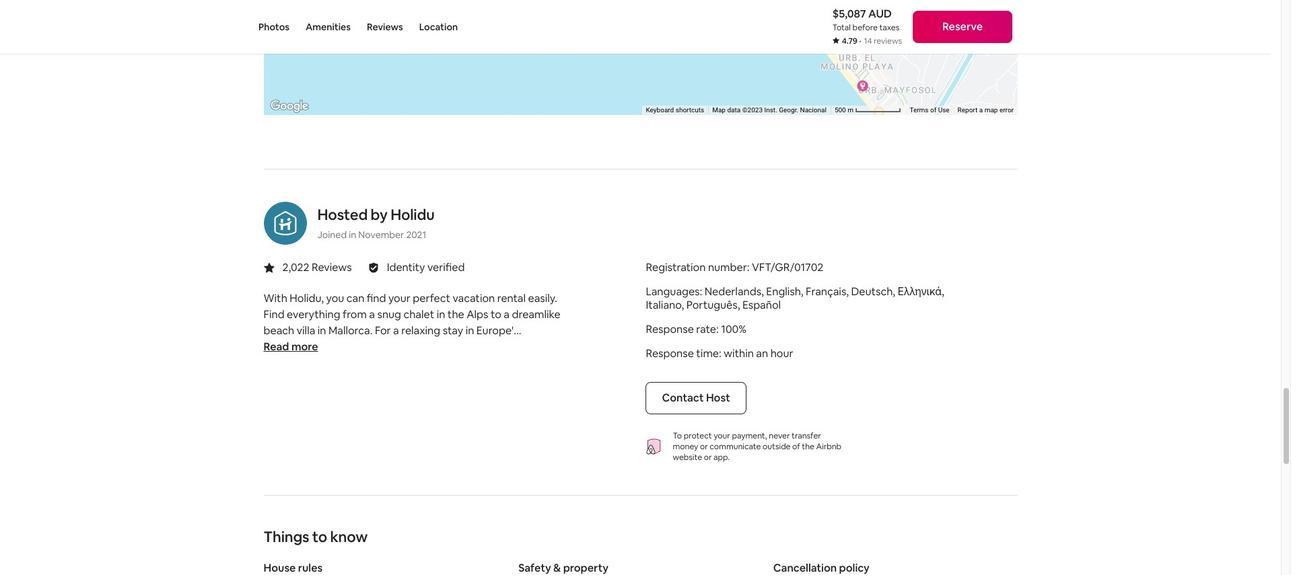 Task type: locate. For each thing, give the bounding box(es) containing it.
photos
[[259, 21, 289, 33]]

hour
[[771, 347, 793, 361]]

0 horizontal spatial to
[[312, 528, 327, 547]]

by
[[371, 205, 388, 224]]

reviews
[[874, 36, 902, 46]]

0 vertical spatial response
[[646, 322, 694, 337]]

©2023
[[742, 106, 762, 114]]

your up snug
[[388, 292, 411, 306]]

español
[[743, 298, 781, 312]]

a
[[979, 106, 983, 114], [369, 308, 375, 322], [504, 308, 510, 322], [393, 324, 399, 338]]

500 m button
[[830, 106, 906, 115]]

reserve
[[943, 20, 983, 34]]

vft/gr/01702
[[752, 261, 824, 275]]

of left use
[[930, 106, 936, 114]]

a down find
[[369, 308, 375, 322]]

error
[[999, 106, 1014, 114]]

or
[[700, 442, 708, 452], [704, 452, 712, 463]]

the inside with holidu, you can find your perfect vacation rental easily. find everything from a snug chalet in the alps to a dreamlike beach villa in mallorca. for a relaxing stay in europe'… read more
[[448, 308, 464, 322]]

reviews up you
[[312, 261, 352, 275]]

holidu,
[[290, 292, 324, 306]]

500
[[834, 106, 846, 114]]

1 vertical spatial of
[[793, 442, 800, 452]]

0 horizontal spatial reviews
[[312, 261, 352, 275]]

dreamlike
[[512, 308, 561, 322]]

transfer
[[792, 431, 821, 442]]

data
[[727, 106, 740, 114]]

report a map error
[[957, 106, 1014, 114]]

amenities button
[[306, 0, 351, 54]]

number
[[708, 261, 747, 275]]

: up nederlands,
[[747, 261, 750, 275]]

0 horizontal spatial the
[[448, 308, 464, 322]]

in right 'villa'
[[318, 324, 326, 338]]

to left know at the left
[[312, 528, 327, 547]]

rate
[[696, 322, 716, 337]]

hosted by holidu joined in november 2021
[[317, 205, 435, 241]]

0 vertical spatial your
[[388, 292, 411, 306]]

response
[[646, 322, 694, 337], [646, 347, 694, 361]]

1 vertical spatial the
[[802, 442, 815, 452]]

registration number : vft/gr/01702
[[646, 261, 824, 275]]

easily.
[[528, 292, 557, 306]]

1 horizontal spatial to
[[491, 308, 502, 322]]

or right money
[[700, 442, 708, 452]]

photos button
[[259, 0, 289, 54]]

languages
[[646, 285, 700, 299]]

registration
[[646, 261, 706, 275]]

1 horizontal spatial of
[[930, 106, 936, 114]]

2 response from the top
[[646, 347, 694, 361]]

nacional
[[800, 106, 826, 114]]

the up 'stay'
[[448, 308, 464, 322]]

1 vertical spatial reviews
[[312, 261, 352, 275]]

with holidu, you can find your perfect vacation rental easily. find everything from a snug chalet in the alps to a dreamlike beach villa in mallorca. for a relaxing stay in europe'… read more
[[264, 292, 561, 354]]

your
[[388, 292, 411, 306], [714, 431, 730, 442]]

1 vertical spatial your
[[714, 431, 730, 442]]

your up the app.
[[714, 431, 730, 442]]

to up europe'…
[[491, 308, 502, 322]]

1 horizontal spatial your
[[714, 431, 730, 442]]

from
[[343, 308, 367, 322]]

use
[[938, 106, 949, 114]]

europe'…
[[477, 324, 521, 338]]

2,022
[[282, 261, 309, 275]]

in
[[349, 229, 356, 241], [437, 308, 445, 322], [318, 324, 326, 338], [466, 324, 474, 338]]

:
[[747, 261, 750, 275], [700, 285, 702, 299], [716, 322, 719, 337], [719, 347, 722, 361]]

: for number
[[747, 261, 750, 275]]

or left the app.
[[704, 452, 712, 463]]

map
[[984, 106, 998, 114]]

0 horizontal spatial your
[[388, 292, 411, 306]]

1 horizontal spatial reviews
[[367, 21, 403, 33]]

reserve button
[[913, 11, 1013, 43]]

vacation
[[453, 292, 495, 306]]

perfect
[[413, 292, 450, 306]]

: left 100%
[[716, 322, 719, 337]]

contact host
[[662, 391, 730, 405]]

google map
showing 7 points of interest. region
[[206, 0, 1067, 177]]

the left airbnb
[[802, 442, 815, 452]]

response down the response rate : 100%
[[646, 347, 694, 361]]

you
[[326, 292, 344, 306]]

map data ©2023 inst. geogr. nacional
[[712, 106, 826, 114]]

0 vertical spatial the
[[448, 308, 464, 322]]

1 response from the top
[[646, 322, 694, 337]]

0 horizontal spatial of
[[793, 442, 800, 452]]

1 vertical spatial to
[[312, 528, 327, 547]]

reviews left location button
[[367, 21, 403, 33]]

0 vertical spatial to
[[491, 308, 502, 322]]

a down rental
[[504, 308, 510, 322]]

app.
[[714, 452, 730, 463]]

500 m
[[834, 106, 855, 114]]

a left "map"
[[979, 106, 983, 114]]

a right for
[[393, 324, 399, 338]]

website
[[673, 452, 702, 463]]

: left within
[[719, 347, 722, 361]]

everything
[[287, 308, 340, 322]]

response time : within an hour
[[646, 347, 793, 361]]

things to know
[[264, 528, 368, 547]]

in right joined
[[349, 229, 356, 241]]

terms of use link
[[910, 106, 949, 114]]

the
[[448, 308, 464, 322], [802, 442, 815, 452]]

4.79 · 14 reviews
[[842, 36, 902, 46]]

deutsch,
[[851, 285, 896, 299]]

in down perfect
[[437, 308, 445, 322]]

geogr.
[[779, 106, 798, 114]]

total
[[833, 22, 851, 33]]

of
[[930, 106, 936, 114], [793, 442, 800, 452]]

1 horizontal spatial the
[[802, 442, 815, 452]]

read more button
[[264, 339, 318, 355]]

1 vertical spatial response
[[646, 347, 694, 361]]

of right outside
[[793, 442, 800, 452]]

never
[[769, 431, 790, 442]]

response down italiano,
[[646, 322, 694, 337]]

to inside with holidu, you can find your perfect vacation rental easily. find everything from a snug chalet in the alps to a dreamlike beach villa in mallorca. for a relaxing stay in europe'… read more
[[491, 308, 502, 322]]

learn more about the host, holidu. image
[[264, 202, 307, 245], [264, 202, 307, 245]]

100%
[[721, 322, 747, 337]]



Task type: vqa. For each thing, say whether or not it's contained in the screenshot.
STAY,
no



Task type: describe. For each thing, give the bounding box(es) containing it.
4.79
[[842, 36, 858, 46]]

mallorca.
[[329, 324, 373, 338]]

14
[[864, 36, 872, 46]]

m
[[847, 106, 853, 114]]

response for response rate
[[646, 322, 694, 337]]

relaxing
[[401, 324, 440, 338]]

the inside the to protect your payment, never transfer money or communicate outside of the airbnb website or app.
[[802, 442, 815, 452]]

2021
[[406, 229, 426, 241]]

: left nederlands,
[[700, 285, 702, 299]]

hosted
[[317, 205, 368, 224]]

languages :
[[646, 285, 705, 299]]

outside
[[763, 442, 791, 452]]

: for rate
[[716, 322, 719, 337]]

protect
[[684, 431, 712, 442]]

português,
[[687, 298, 740, 312]]

november
[[358, 229, 404, 241]]

your inside the to protect your payment, never transfer money or communicate outside of the airbnb website or app.
[[714, 431, 730, 442]]

keyboard shortcuts
[[646, 106, 704, 114]]

location
[[419, 21, 458, 33]]

keyboard
[[646, 106, 674, 114]]

inst.
[[764, 106, 777, 114]]

: for time
[[719, 347, 722, 361]]

terms
[[910, 106, 928, 114]]

contact
[[662, 391, 704, 405]]

2,022 reviews
[[282, 261, 352, 275]]

of inside the to protect your payment, never transfer money or communicate outside of the airbnb website or app.
[[793, 442, 800, 452]]

time
[[696, 347, 719, 361]]

find
[[264, 308, 285, 322]]

find
[[367, 292, 386, 306]]

joined
[[317, 229, 347, 241]]

alps
[[467, 308, 488, 322]]

more
[[291, 340, 318, 354]]

host
[[706, 391, 730, 405]]

report
[[957, 106, 977, 114]]

keyboard shortcuts button
[[646, 106, 704, 115]]

reviews button
[[367, 0, 403, 54]]

taxes
[[880, 22, 900, 33]]

rental
[[497, 292, 526, 306]]

in right 'stay'
[[466, 324, 474, 338]]

google image
[[267, 98, 311, 115]]

know
[[330, 528, 368, 547]]

english,
[[766, 285, 804, 299]]

nederlands, english, français, deutsch, ελληνικά, italiano, português, español
[[646, 285, 944, 312]]

·
[[859, 36, 861, 46]]

0 vertical spatial reviews
[[367, 21, 403, 33]]

nederlands,
[[705, 285, 764, 299]]

in inside hosted by holidu joined in november 2021
[[349, 229, 356, 241]]

read
[[264, 340, 289, 354]]

stay
[[443, 324, 463, 338]]

to
[[673, 431, 682, 442]]

identity
[[387, 261, 425, 275]]

things
[[264, 528, 309, 547]]

to protect your payment, never transfer money or communicate outside of the airbnb website or app.
[[673, 431, 842, 463]]

for
[[375, 324, 391, 338]]

0 vertical spatial of
[[930, 106, 936, 114]]

map
[[712, 106, 725, 114]]

ελληνικά,
[[898, 285, 944, 299]]

an
[[756, 347, 768, 361]]

money
[[673, 442, 698, 452]]

français,
[[806, 285, 849, 299]]

contact host link
[[646, 382, 747, 415]]

communicate
[[710, 442, 761, 452]]

with
[[264, 292, 287, 306]]

your inside with holidu, you can find your perfect vacation rental easily. find everything from a snug chalet in the alps to a dreamlike beach villa in mallorca. for a relaxing stay in europe'… read more
[[388, 292, 411, 306]]

airbnb
[[816, 442, 842, 452]]

$5,087 aud
[[833, 7, 892, 21]]

response for response time
[[646, 347, 694, 361]]

report a map error link
[[957, 106, 1014, 114]]

verified
[[427, 261, 465, 275]]

amenities
[[306, 21, 351, 33]]

within
[[724, 347, 754, 361]]

snug
[[377, 308, 401, 322]]

beach
[[264, 324, 294, 338]]

location button
[[419, 0, 458, 54]]

shortcuts
[[675, 106, 704, 114]]

payment,
[[732, 431, 767, 442]]

identity verified
[[387, 261, 465, 275]]

terms of use
[[910, 106, 949, 114]]

chalet
[[404, 308, 434, 322]]

villa
[[297, 324, 315, 338]]

before
[[853, 22, 878, 33]]



